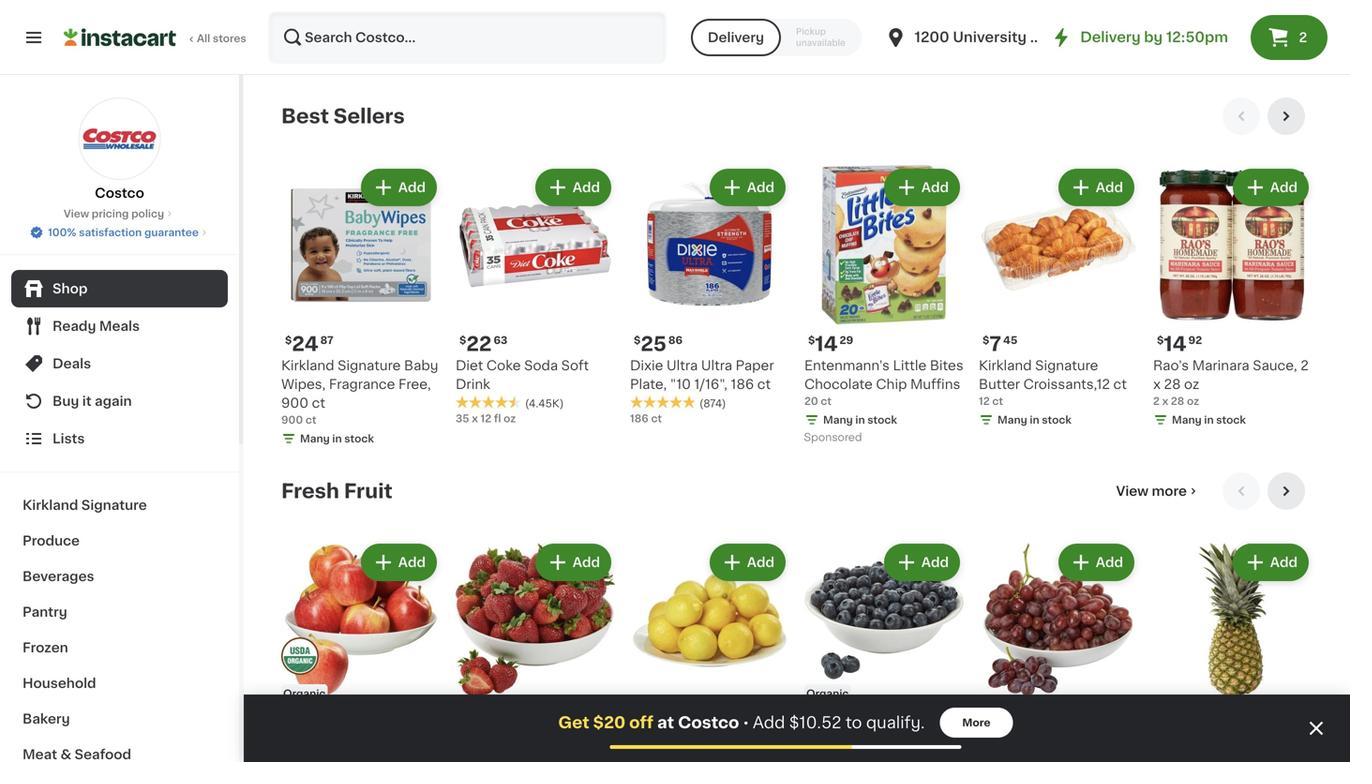 Task type: locate. For each thing, give the bounding box(es) containing it.
many in stock down rao's marinara sauce, 2 x 28 oz 2 x 28 oz in the right of the page
[[1172, 415, 1246, 425]]

signature inside kirkland signature butter croissants,12 ct 12 ct
[[1036, 359, 1099, 372]]

kirkland up butter
[[979, 359, 1032, 372]]

add button for kirkland signature baby wipes, fragrance free, 900 ct
[[363, 171, 435, 204]]

organic up the 10
[[807, 689, 849, 699]]

delivery by 12:50pm
[[1081, 30, 1229, 44]]

22
[[466, 334, 492, 354]]

in for $ 24 87
[[332, 434, 342, 444]]

add inside treatment tracker modal dialog
[[753, 715, 785, 731]]

stock for $ 14 92
[[1217, 415, 1246, 425]]

1 900 from the top
[[281, 397, 309, 410]]

kirkland signature link
[[11, 488, 228, 523]]

in down kirkland signature butter croissants,12 ct 12 ct
[[1030, 415, 1040, 425]]

2 ultra from the left
[[701, 359, 733, 372]]

ready
[[53, 320, 96, 333]]

$ for $ 8 57
[[983, 710, 990, 721]]

0 vertical spatial 186
[[731, 378, 754, 391]]

many in stock down kirkland signature baby wipes, fragrance free, 900 ct 900 ct
[[300, 434, 374, 444]]

$ inside $ 8 57
[[983, 710, 990, 721]]

signature inside kirkland signature baby wipes, fragrance free, 900 ct 900 ct
[[338, 359, 401, 372]]

1 horizontal spatial costco
[[678, 715, 739, 731]]

view up 100%
[[64, 209, 89, 219]]

signature up produce link
[[81, 499, 147, 512]]

many
[[823, 415, 853, 425], [998, 415, 1028, 425], [1172, 415, 1202, 425], [300, 434, 330, 444]]

&
[[60, 748, 71, 762]]

stock down rao's marinara sauce, 2 x 28 oz 2 x 28 oz in the right of the page
[[1217, 415, 1246, 425]]

186 down paper
[[731, 378, 754, 391]]

view more
[[1117, 485, 1187, 498]]

14 for $ 14 92
[[1164, 334, 1187, 354]]

20
[[805, 396, 819, 407]]

ct inside the dixie ultra ultra paper plate, "10 1/16", 186 ct
[[758, 378, 771, 391]]

little
[[893, 359, 927, 372]]

treatment tracker modal dialog
[[244, 695, 1351, 763]]

add button
[[363, 171, 435, 204], [537, 171, 610, 204], [712, 171, 784, 204], [886, 171, 959, 204], [1061, 171, 1133, 204], [1235, 171, 1307, 204], [363, 546, 435, 580], [537, 546, 610, 580], [712, 546, 784, 580], [886, 546, 959, 580], [1061, 546, 1133, 580], [1235, 546, 1307, 580]]

0 vertical spatial 12
[[979, 396, 990, 407]]

signature
[[338, 359, 401, 372], [1036, 359, 1099, 372], [81, 499, 147, 512]]

oz
[[1185, 378, 1200, 391], [1187, 396, 1200, 407], [504, 414, 516, 424], [805, 753, 820, 763]]

add button for lemons, 5 lbs
[[712, 546, 784, 580]]

add for strawberries, 2 lbs
[[573, 556, 600, 569]]

lbs down red
[[979, 753, 999, 763]]

many in stock for $ 24 87
[[300, 434, 374, 444]]

kirkland
[[281, 359, 334, 372], [979, 359, 1032, 372], [23, 499, 78, 512]]

many for $ 7 45
[[998, 415, 1028, 425]]

off
[[629, 715, 654, 731]]

★★★★★
[[456, 396, 521, 409], [456, 396, 521, 409], [630, 396, 696, 409], [630, 396, 696, 409]]

signature up fragrance
[[338, 359, 401, 372]]

$ left "57"
[[983, 710, 990, 721]]

0 horizontal spatial delivery
[[708, 31, 764, 44]]

delivery inside delivery by 12:50pm link
[[1081, 30, 1141, 44]]

0 horizontal spatial 14
[[815, 334, 838, 354]]

costco inside costco link
[[95, 187, 144, 200]]

$ up dixie
[[634, 335, 641, 346]]

$ inside $ 14 29
[[808, 335, 815, 346]]

$ inside $ 10 93
[[808, 710, 815, 721]]

0 horizontal spatial 12
[[481, 414, 492, 424]]

ultra
[[667, 359, 698, 372], [701, 359, 733, 372]]

$ inside $ 24 87
[[285, 335, 292, 346]]

1 vertical spatial x
[[1163, 396, 1169, 407]]

add button for red seedless grapes, 3 lbs
[[1061, 546, 1133, 580]]

8
[[990, 710, 1003, 729]]

kirkland inside kirkland signature butter croissants,12 ct 12 ct
[[979, 359, 1032, 372]]

lbs right the 5
[[702, 734, 721, 748]]

0 horizontal spatial ultra
[[667, 359, 698, 372]]

add button for kirkland signature butter croissants,12 ct
[[1061, 171, 1133, 204]]

$ inside $ 7 45
[[983, 335, 990, 346]]

organic blueberries, 18 oz
[[805, 734, 957, 763]]

12 down butter
[[979, 396, 990, 407]]

x inside product group
[[472, 414, 478, 424]]

1 vertical spatial 12
[[481, 414, 492, 424]]

household link
[[11, 666, 228, 702]]

2 900 from the top
[[281, 415, 303, 425]]

0 horizontal spatial 186
[[630, 414, 649, 424]]

None search field
[[268, 11, 667, 64]]

2 horizontal spatial kirkland
[[979, 359, 1032, 372]]

0 horizontal spatial x
[[472, 414, 478, 424]]

kirkland for 7
[[979, 359, 1032, 372]]

1 horizontal spatial 186
[[731, 378, 754, 391]]

25
[[641, 334, 667, 354]]

costco
[[95, 187, 144, 200], [678, 715, 739, 731]]

product group containing 6
[[630, 540, 790, 763]]

$ left 29
[[808, 335, 815, 346]]

in down rao's marinara sauce, 2 x 28 oz 2 x 28 oz in the right of the page
[[1205, 415, 1214, 425]]

lbs
[[557, 734, 577, 748], [702, 734, 721, 748], [979, 753, 999, 763]]

1 14 from the left
[[815, 334, 838, 354]]

add for red seedless grapes, 3 lbs
[[1096, 556, 1124, 569]]

1 item carousel region from the top
[[281, 98, 1313, 458]]

main content containing best sellers
[[244, 75, 1351, 763]]

product group containing 22
[[456, 165, 615, 426]]

seedless
[[1009, 734, 1070, 748]]

entenmann's
[[805, 359, 890, 372]]

2 vertical spatial x
[[472, 414, 478, 424]]

2
[[1299, 31, 1308, 44], [1301, 359, 1309, 372], [1154, 396, 1160, 407], [546, 734, 554, 748]]

1 vertical spatial 900
[[281, 415, 303, 425]]

0 horizontal spatial signature
[[81, 499, 147, 512]]

shop
[[53, 282, 88, 295]]

view left more
[[1117, 485, 1149, 498]]

item carousel region
[[281, 98, 1313, 458], [281, 473, 1313, 763]]

0 horizontal spatial costco
[[95, 187, 144, 200]]

ave
[[1031, 30, 1057, 44]]

1 vertical spatial 28
[[1171, 396, 1185, 407]]

many in stock for $ 14 92
[[1172, 415, 1246, 425]]

product group
[[281, 165, 441, 450], [456, 165, 615, 426], [630, 165, 790, 426], [805, 165, 964, 448], [979, 165, 1139, 431], [1154, 165, 1313, 431], [281, 540, 441, 763], [456, 540, 615, 763], [630, 540, 790, 763], [805, 540, 964, 763], [979, 540, 1139, 763], [1154, 540, 1313, 763]]

$ for $ 24 87
[[285, 335, 292, 346]]

lbs inside button
[[557, 734, 577, 748]]

stock down croissants,12
[[1042, 415, 1072, 425]]

0 vertical spatial 900
[[281, 397, 309, 410]]

many up fresh
[[300, 434, 330, 444]]

7
[[990, 334, 1002, 354]]

again
[[95, 395, 132, 408]]

1 horizontal spatial 14
[[1164, 334, 1187, 354]]

all
[[197, 33, 210, 44]]

1 horizontal spatial signature
[[338, 359, 401, 372]]

sauce,
[[1253, 359, 1298, 372]]

$ left 87
[[285, 335, 292, 346]]

add for dixie ultra ultra paper plate, "10 1/16", 186 ct
[[747, 181, 775, 194]]

900
[[281, 397, 309, 410], [281, 415, 303, 425]]

$ inside $ 22 63
[[460, 335, 466, 346]]

costco up the 5
[[678, 715, 739, 731]]

at
[[658, 715, 674, 731]]

100%
[[48, 227, 76, 238]]

$ 22 63
[[460, 334, 508, 354]]

$ up rao's
[[1157, 335, 1164, 346]]

signature up croissants,12
[[1036, 359, 1099, 372]]

many in stock up sponsored badge image
[[823, 415, 897, 425]]

stock down chip
[[868, 415, 897, 425]]

satisfaction
[[79, 227, 142, 238]]

costco up view pricing policy link
[[95, 187, 144, 200]]

57
[[1005, 710, 1018, 721]]

1 horizontal spatial lbs
[[702, 734, 721, 748]]

add for rao's marinara sauce, 2 x 28 oz
[[1271, 181, 1298, 194]]

get $20 off at costco • add $10.52 to qualify.
[[558, 715, 925, 731]]

add
[[398, 181, 426, 194], [573, 181, 600, 194], [747, 181, 775, 194], [922, 181, 949, 194], [1096, 181, 1124, 194], [1271, 181, 1298, 194], [398, 556, 426, 569], [573, 556, 600, 569], [747, 556, 775, 569], [922, 556, 949, 569], [1096, 556, 1124, 569], [1271, 556, 1298, 569], [753, 715, 785, 731]]

1 horizontal spatial delivery
[[1081, 30, 1141, 44]]

•
[[743, 715, 749, 730]]

rao's
[[1154, 359, 1189, 372]]

0 horizontal spatial kirkland
[[23, 499, 78, 512]]

1 vertical spatial item carousel region
[[281, 473, 1313, 763]]

$ left 45
[[983, 335, 990, 346]]

paper
[[736, 359, 774, 372]]

add button for rao's marinara sauce, 2 x 28 oz
[[1235, 171, 1307, 204]]

in for $ 14 92
[[1205, 415, 1214, 425]]

0 vertical spatial 28
[[1164, 378, 1181, 391]]

0 vertical spatial costco
[[95, 187, 144, 200]]

stock for $ 24 87
[[344, 434, 374, 444]]

stock down kirkland signature baby wipes, fragrance free, 900 ct 900 ct
[[344, 434, 374, 444]]

frozen link
[[11, 630, 228, 666]]

marinara
[[1193, 359, 1250, 372]]

14 left 92 on the top right of page
[[1164, 334, 1187, 354]]

$ up "diet"
[[460, 335, 466, 346]]

ultra up "10
[[667, 359, 698, 372]]

many in stock
[[823, 415, 897, 425], [998, 415, 1072, 425], [1172, 415, 1246, 425], [300, 434, 374, 444]]

Search field
[[270, 13, 665, 62]]

policy
[[131, 209, 164, 219]]

1 vertical spatial costco
[[678, 715, 739, 731]]

lbs down 'get'
[[557, 734, 577, 748]]

produce link
[[11, 523, 228, 559]]

12 left fl
[[481, 414, 492, 424]]

$ left 93
[[808, 710, 815, 721]]

add for kirkland signature butter croissants,12 ct
[[1096, 181, 1124, 194]]

1/16",
[[695, 378, 728, 391]]

baby
[[404, 359, 438, 372]]

diet
[[456, 359, 483, 372]]

bakery link
[[11, 702, 228, 737]]

university
[[953, 30, 1027, 44]]

2 button
[[1251, 15, 1328, 60]]

in down kirkland signature baby wipes, fragrance free, 900 ct 900 ct
[[332, 434, 342, 444]]

1 horizontal spatial ultra
[[701, 359, 733, 372]]

ct inside entenmann's little bites chocolate chip muffins 20 ct
[[821, 396, 832, 407]]

$ inside $ 14 92
[[1157, 335, 1164, 346]]

meals
[[99, 320, 140, 333]]

1200 university ave button
[[885, 11, 1057, 64]]

kirkland for 24
[[281, 359, 334, 372]]

more
[[963, 718, 991, 728]]

delivery inside delivery button
[[708, 31, 764, 44]]

product group containing 10
[[805, 540, 964, 763]]

many in stock for $ 7 45
[[998, 415, 1072, 425]]

2 horizontal spatial x
[[1163, 396, 1169, 407]]

kirkland up wipes,
[[281, 359, 334, 372]]

product group containing 25
[[630, 165, 790, 426]]

0 vertical spatial item carousel region
[[281, 98, 1313, 458]]

1 vertical spatial 186
[[630, 414, 649, 424]]

1 horizontal spatial 12
[[979, 396, 990, 407]]

in
[[856, 415, 865, 425], [1030, 415, 1040, 425], [1205, 415, 1214, 425], [332, 434, 342, 444]]

view for view pricing policy
[[64, 209, 89, 219]]

lbs for strawberries, 2 lbs
[[557, 734, 577, 748]]

x
[[1154, 378, 1161, 391], [1163, 396, 1169, 407], [472, 414, 478, 424]]

costco inside treatment tracker modal dialog
[[678, 715, 739, 731]]

1 horizontal spatial view
[[1117, 485, 1149, 498]]

186
[[731, 378, 754, 391], [630, 414, 649, 424]]

$ left 95
[[634, 710, 641, 721]]

many up sponsored badge image
[[823, 415, 853, 425]]

product group containing 24
[[281, 165, 441, 450]]

kirkland up the produce at the bottom left
[[23, 499, 78, 512]]

2 horizontal spatial signature
[[1036, 359, 1099, 372]]

ultra up 1/16",
[[701, 359, 733, 372]]

more button
[[940, 708, 1013, 738]]

add for diet coke soda soft drink
[[573, 181, 600, 194]]

signature for 24
[[338, 359, 401, 372]]

main content
[[244, 75, 1351, 763]]

1 vertical spatial view
[[1117, 485, 1149, 498]]

view inside popup button
[[1117, 485, 1149, 498]]

organic down the item badge image
[[283, 689, 326, 699]]

28
[[1164, 378, 1181, 391], [1171, 396, 1185, 407]]

$ 14 92
[[1157, 334, 1203, 354]]

in up sponsored badge image
[[856, 415, 865, 425]]

0 horizontal spatial view
[[64, 209, 89, 219]]

2 item carousel region from the top
[[281, 473, 1313, 763]]

$ inside '$ 25 86'
[[634, 335, 641, 346]]

ready meals link
[[11, 308, 228, 345]]

1 horizontal spatial kirkland
[[281, 359, 334, 372]]

costco logo image
[[78, 98, 161, 180]]

0 vertical spatial view
[[64, 209, 89, 219]]

186 down 'plate,'
[[630, 414, 649, 424]]

best
[[281, 106, 329, 126]]

many down rao's
[[1172, 415, 1202, 425]]

organic down $ 10 93
[[805, 734, 857, 748]]

soft
[[562, 359, 589, 372]]

delivery by 12:50pm link
[[1051, 26, 1229, 49]]

add button for dixie ultra ultra paper plate, "10 1/16", 186 ct
[[712, 171, 784, 204]]

kirkland inside kirkland signature baby wipes, fragrance free, 900 ct 900 ct
[[281, 359, 334, 372]]

delivery for delivery
[[708, 31, 764, 44]]

view for view more
[[1117, 485, 1149, 498]]

many in stock for $ 14 29
[[823, 415, 897, 425]]

0 vertical spatial x
[[1154, 378, 1161, 391]]

186 ct
[[630, 414, 662, 424]]

$ inside $ 6 95
[[634, 710, 641, 721]]

2 14 from the left
[[1164, 334, 1187, 354]]

pantry
[[23, 606, 67, 619]]

95
[[656, 710, 670, 721]]

many down butter
[[998, 415, 1028, 425]]

$ for $ 14 29
[[808, 335, 815, 346]]

12
[[979, 396, 990, 407], [481, 414, 492, 424]]

many in stock down kirkland signature butter croissants,12 ct 12 ct
[[998, 415, 1072, 425]]

2 horizontal spatial lbs
[[979, 753, 999, 763]]

qualify.
[[866, 715, 925, 731]]

14 left 29
[[815, 334, 838, 354]]

0 horizontal spatial lbs
[[557, 734, 577, 748]]

get
[[558, 715, 590, 731]]

"10
[[670, 378, 691, 391]]

35
[[456, 414, 469, 424]]



Task type: vqa. For each thing, say whether or not it's contained in the screenshot.
Lasagna inside Stouffer's Lasagna With Meat & Sauce Frozen Meal
no



Task type: describe. For each thing, give the bounding box(es) containing it.
$ for $ 14 92
[[1157, 335, 1164, 346]]

lemons, 5 lbs
[[630, 734, 721, 748]]

add button for organic blueberries, 18 oz
[[886, 546, 959, 580]]

$ for $ 7 45
[[983, 335, 990, 346]]

$ 25 86
[[634, 334, 683, 354]]

14 for $ 14 29
[[815, 334, 838, 354]]

organic inside the organic blueberries, 18 oz
[[805, 734, 857, 748]]

sellers
[[334, 106, 405, 126]]

butter
[[979, 378, 1021, 391]]

entenmann's little bites chocolate chip muffins 20 ct
[[805, 359, 964, 407]]

35 x 12 fl oz
[[456, 414, 516, 424]]

blueberries,
[[861, 734, 939, 748]]

12 inside kirkland signature butter croissants,12 ct 12 ct
[[979, 396, 990, 407]]

add button for strawberries, 2 lbs
[[537, 546, 610, 580]]

more
[[1152, 485, 1187, 498]]

$ 6 95
[[634, 710, 670, 729]]

rao's marinara sauce, 2 x 28 oz 2 x 28 oz
[[1154, 359, 1309, 407]]

bites
[[930, 359, 964, 372]]

instacart logo image
[[64, 26, 176, 49]]

meat & seafood
[[23, 748, 131, 762]]

93
[[840, 710, 854, 721]]

fresh fruit
[[281, 482, 393, 501]]

lemons,
[[630, 734, 686, 748]]

buy it again link
[[11, 383, 228, 420]]

add for kirkland signature baby wipes, fragrance free, 900 ct
[[398, 181, 426, 194]]

$ for $ 6 95
[[634, 710, 641, 721]]

$10.52
[[790, 715, 842, 731]]

meat
[[23, 748, 57, 762]]

in for $ 7 45
[[1030, 415, 1040, 425]]

frozen
[[23, 642, 68, 655]]

100% satisfaction guarantee button
[[29, 221, 210, 240]]

item carousel region containing fresh fruit
[[281, 473, 1313, 763]]

$3.60 element
[[1154, 707, 1313, 732]]

stock for $ 7 45
[[1042, 415, 1072, 425]]

dixie ultra ultra paper plate, "10 1/16", 186 ct
[[630, 359, 774, 391]]

free,
[[399, 378, 431, 391]]

lists
[[53, 432, 85, 446]]

29
[[840, 335, 854, 346]]

grapes,
[[1073, 734, 1124, 748]]

delivery for delivery by 12:50pm
[[1081, 30, 1141, 44]]

$ for $ 10 93
[[808, 710, 815, 721]]

item carousel region containing best sellers
[[281, 98, 1313, 458]]

pricing
[[92, 209, 129, 219]]

dixie
[[630, 359, 664, 372]]

1 horizontal spatial x
[[1154, 378, 1161, 391]]

87
[[320, 335, 334, 346]]

many for $ 14 29
[[823, 415, 853, 425]]

guarantee
[[144, 227, 199, 238]]

oz inside the organic blueberries, 18 oz
[[805, 753, 820, 763]]

many for $ 24 87
[[300, 434, 330, 444]]

product group containing 7
[[979, 165, 1139, 431]]

many for $ 14 92
[[1172, 415, 1202, 425]]

$ for $ 25 86
[[634, 335, 641, 346]]

stores
[[213, 33, 246, 44]]

ready meals button
[[11, 308, 228, 345]]

item badge image
[[281, 638, 319, 675]]

63
[[494, 335, 508, 346]]

pantry link
[[11, 595, 228, 630]]

add button for diet coke soda soft drink
[[537, 171, 610, 204]]

coke
[[487, 359, 521, 372]]

100% satisfaction guarantee
[[48, 227, 199, 238]]

buy
[[53, 395, 79, 408]]

beverages link
[[11, 559, 228, 595]]

186 inside the dixie ultra ultra paper plate, "10 1/16", 186 ct
[[731, 378, 754, 391]]

strawberries,
[[456, 734, 543, 748]]

strawberries, 2 lbs
[[456, 734, 577, 748]]

wipes,
[[281, 378, 326, 391]]

product group containing 8
[[979, 540, 1139, 763]]

$20
[[593, 715, 626, 731]]

45
[[1004, 335, 1018, 346]]

deals
[[53, 357, 91, 370]]

1200 university ave
[[915, 30, 1057, 44]]

86
[[669, 335, 683, 346]]

5
[[690, 734, 698, 748]]

household
[[23, 677, 96, 690]]

sponsored badge image
[[805, 433, 861, 444]]

fresh
[[281, 482, 339, 501]]

buy it again
[[53, 395, 132, 408]]

$ 24 87
[[285, 334, 334, 354]]

red
[[979, 734, 1006, 748]]

3
[[1128, 734, 1136, 748]]

24
[[292, 334, 319, 354]]

$ 7 45
[[983, 334, 1018, 354]]

fragrance
[[329, 378, 395, 391]]

shop link
[[11, 270, 228, 308]]

in for $ 14 29
[[856, 415, 865, 425]]

deals link
[[11, 345, 228, 383]]

lbs for lemons, 5 lbs
[[702, 734, 721, 748]]

to
[[846, 715, 862, 731]]

1 ultra from the left
[[667, 359, 698, 372]]

croissants,12
[[1024, 378, 1110, 391]]

red seedless grapes, 3 lbs
[[979, 734, 1136, 763]]

delivery button
[[691, 19, 781, 56]]

$ for $ 22 63
[[460, 335, 466, 346]]

10
[[815, 710, 838, 729]]

stock for $ 14 29
[[868, 415, 897, 425]]

chocolate
[[805, 378, 873, 391]]

$9.69 element
[[456, 707, 615, 732]]

plate,
[[630, 378, 667, 391]]

add for lemons, 5 lbs
[[747, 556, 775, 569]]

add for organic blueberries, 18 oz
[[922, 556, 949, 569]]

organic inside button
[[283, 689, 326, 699]]

1200
[[915, 30, 950, 44]]

strawberries, 2 lbs button
[[456, 540, 615, 763]]

service type group
[[691, 19, 862, 56]]

lbs inside red seedless grapes, 3 lbs
[[979, 753, 999, 763]]

bakery
[[23, 713, 70, 726]]

seafood
[[75, 748, 131, 762]]

by
[[1145, 30, 1163, 44]]

18
[[943, 734, 957, 748]]

$ 8 57
[[983, 710, 1018, 729]]

fl
[[494, 414, 501, 424]]

produce
[[23, 535, 80, 548]]

soda
[[524, 359, 558, 372]]

signature for 7
[[1036, 359, 1099, 372]]

muffins
[[911, 378, 961, 391]]



